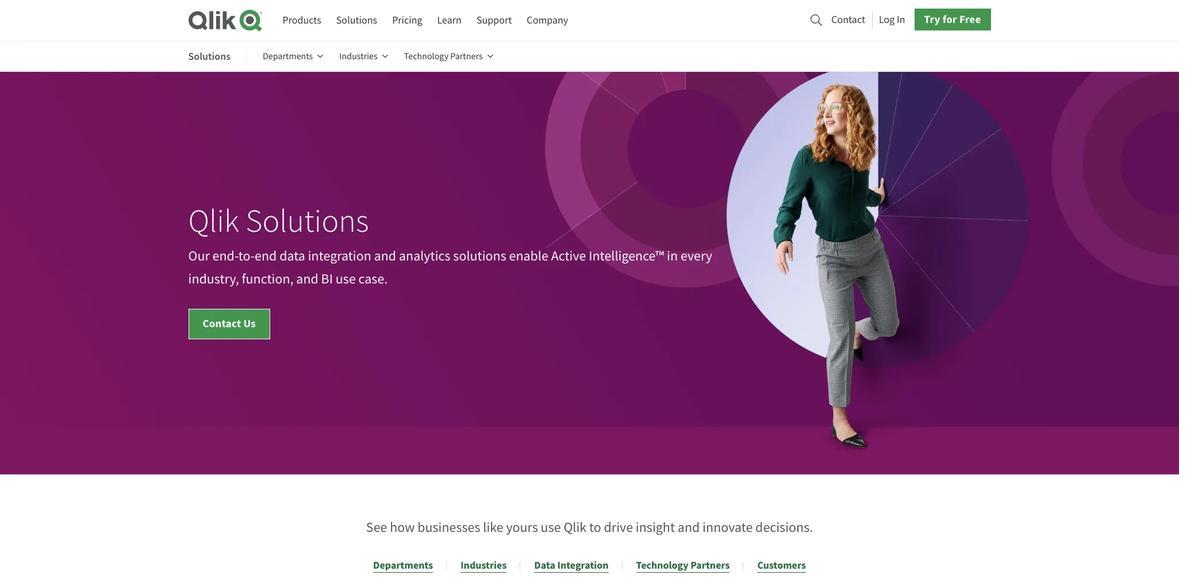 Task type: describe. For each thing, give the bounding box(es) containing it.
data
[[534, 558, 556, 572]]

data integration link
[[534, 558, 609, 573]]

support link
[[477, 10, 512, 31]]

see how businesses like yours use qlik to drive insight and innovate decisions.
[[366, 519, 813, 536]]

integration
[[558, 558, 609, 572]]

our
[[188, 247, 210, 264]]

contact us link
[[188, 309, 270, 339]]

company
[[527, 14, 568, 27]]

try
[[924, 12, 941, 27]]

solutions for the solutions link
[[336, 14, 377, 27]]

1 vertical spatial departments link
[[373, 558, 433, 573]]

drive
[[604, 519, 633, 536]]

departments inside "solutions" menu bar
[[263, 51, 313, 62]]

solutions inside the qlik solutions our end-to-end data integration and analytics solutions enable active intelligence™ in every industry, function, and bi use case.
[[246, 201, 369, 241]]

like
[[483, 519, 504, 536]]

qlik main element
[[283, 9, 991, 31]]

businesses
[[418, 519, 480, 536]]

active
[[551, 247, 586, 264]]

qlik inside the qlik solutions our end-to-end data integration and analytics solutions enable active intelligence™ in every industry, function, and bi use case.
[[188, 201, 239, 241]]

see
[[366, 519, 387, 536]]

free
[[960, 12, 981, 27]]

technology partners link for topmost industries link
[[404, 43, 493, 70]]

technology partners link for data integration link
[[636, 558, 730, 573]]

1 vertical spatial departments
[[373, 558, 433, 572]]

solutions link
[[336, 10, 377, 31]]

technology inside "solutions" menu bar
[[404, 51, 449, 62]]

0 vertical spatial industries link
[[339, 43, 388, 70]]

try for free link
[[915, 9, 991, 31]]

2 horizontal spatial and
[[678, 519, 700, 536]]

yours
[[506, 519, 538, 536]]

data
[[280, 247, 305, 264]]

solutions
[[453, 247, 506, 264]]

customers
[[758, 558, 806, 572]]

end
[[255, 247, 277, 264]]

company link
[[527, 10, 568, 31]]

for
[[943, 12, 957, 27]]

0 horizontal spatial and
[[296, 270, 318, 287]]

to-
[[238, 247, 255, 264]]

learn
[[437, 14, 462, 27]]

industry,
[[188, 270, 239, 287]]

1 horizontal spatial technology
[[636, 558, 689, 572]]

log
[[879, 13, 895, 26]]

case.
[[359, 270, 388, 287]]

use inside the qlik solutions our end-to-end data integration and analytics solutions enable active intelligence™ in every industry, function, and bi use case.
[[336, 270, 356, 287]]

qlik solutions our end-to-end data integration and analytics solutions enable active intelligence™ in every industry, function, and bi use case.
[[188, 201, 713, 287]]

contact for contact
[[832, 13, 866, 26]]

1 horizontal spatial use
[[541, 519, 561, 536]]

bi
[[321, 270, 333, 287]]

go to the home page. image
[[188, 9, 262, 32]]

customers link
[[758, 558, 806, 573]]

1 horizontal spatial technology partners
[[636, 558, 730, 572]]

end-
[[213, 247, 239, 264]]

solutions for "solutions" menu bar
[[188, 49, 231, 63]]



Task type: locate. For each thing, give the bounding box(es) containing it.
departments
[[263, 51, 313, 62], [373, 558, 433, 572]]

industries link down the solutions link
[[339, 43, 388, 70]]

technology partners link down the insight
[[636, 558, 730, 573]]

use
[[336, 270, 356, 287], [541, 519, 561, 536]]

technology partners inside "solutions" menu bar
[[404, 51, 483, 62]]

technology down the insight
[[636, 558, 689, 572]]

1 vertical spatial contact
[[203, 316, 241, 330]]

1 horizontal spatial departments
[[373, 558, 433, 572]]

1 vertical spatial industries
[[461, 558, 507, 572]]

0 vertical spatial technology
[[404, 51, 449, 62]]

learn link
[[437, 10, 462, 31]]

0 horizontal spatial departments link
[[263, 43, 323, 70]]

pricing link
[[392, 10, 422, 31]]

2 vertical spatial and
[[678, 519, 700, 536]]

analytics
[[399, 247, 451, 264]]

industries link down like
[[461, 558, 507, 573]]

function,
[[242, 270, 294, 287]]

menu bar
[[283, 10, 568, 31]]

1 vertical spatial qlik
[[564, 519, 587, 536]]

pricing
[[392, 14, 422, 27]]

contact
[[832, 13, 866, 26], [203, 316, 241, 330]]

departments link
[[263, 43, 323, 70], [373, 558, 433, 573]]

2 vertical spatial solutions
[[246, 201, 369, 241]]

0 horizontal spatial qlik
[[188, 201, 239, 241]]

contact left the log
[[832, 13, 866, 26]]

solutions up 'data' at the top left
[[246, 201, 369, 241]]

0 vertical spatial industries
[[339, 51, 378, 62]]

1 vertical spatial partners
[[691, 558, 730, 572]]

qlik left the to
[[564, 519, 587, 536]]

in
[[897, 13, 906, 26]]

1 horizontal spatial industries
[[461, 558, 507, 572]]

0 vertical spatial and
[[374, 247, 396, 264]]

and right the insight
[[678, 519, 700, 536]]

innovate
[[703, 519, 753, 536]]

products link
[[283, 10, 321, 31]]

0 horizontal spatial use
[[336, 270, 356, 287]]

menu bar inside qlik main element
[[283, 10, 568, 31]]

enable
[[509, 247, 549, 264]]

decisions.
[[756, 519, 813, 536]]

try for free
[[924, 12, 981, 27]]

contact link
[[832, 10, 866, 29]]

1 vertical spatial technology
[[636, 558, 689, 572]]

1 vertical spatial technology partners link
[[636, 558, 730, 573]]

1 vertical spatial solutions
[[188, 49, 231, 63]]

partners down learn at top left
[[450, 51, 483, 62]]

how
[[390, 519, 415, 536]]

0 horizontal spatial industries link
[[339, 43, 388, 70]]

and up case.
[[374, 247, 396, 264]]

0 vertical spatial use
[[336, 270, 356, 287]]

in
[[667, 247, 678, 264]]

1 horizontal spatial departments link
[[373, 558, 433, 573]]

contact us
[[203, 316, 256, 330]]

industries link
[[339, 43, 388, 70], [461, 558, 507, 573]]

technology partners down learn at top left
[[404, 51, 483, 62]]

intelligence™
[[589, 247, 664, 264]]

0 horizontal spatial departments
[[263, 51, 313, 62]]

0 vertical spatial technology partners
[[404, 51, 483, 62]]

1 vertical spatial technology partners
[[636, 558, 730, 572]]

0 horizontal spatial industries
[[339, 51, 378, 62]]

menu bar containing products
[[283, 10, 568, 31]]

industries inside "solutions" menu bar
[[339, 51, 378, 62]]

solutions inside qlik main element
[[336, 14, 377, 27]]

us
[[244, 316, 256, 330]]

use right yours
[[541, 519, 561, 536]]

1 horizontal spatial industries link
[[461, 558, 507, 573]]

technology partners link
[[404, 43, 493, 70], [636, 558, 730, 573]]

partners inside "solutions" menu bar
[[450, 51, 483, 62]]

log in link
[[879, 10, 906, 29]]

solutions down go to the home page. image
[[188, 49, 231, 63]]

qlik up the end-
[[188, 201, 239, 241]]

0 vertical spatial qlik
[[188, 201, 239, 241]]

departments link down how
[[373, 558, 433, 573]]

log in
[[879, 13, 906, 26]]

departments down how
[[373, 558, 433, 572]]

0 vertical spatial departments link
[[263, 43, 323, 70]]

technology partners
[[404, 51, 483, 62], [636, 558, 730, 572]]

0 vertical spatial technology partners link
[[404, 43, 493, 70]]

solutions inside menu bar
[[188, 49, 231, 63]]

0 vertical spatial partners
[[450, 51, 483, 62]]

industries
[[339, 51, 378, 62], [461, 558, 507, 572]]

solutions up "solutions" menu bar
[[336, 14, 377, 27]]

and left the bi
[[296, 270, 318, 287]]

0 horizontal spatial technology partners
[[404, 51, 483, 62]]

solutions
[[336, 14, 377, 27], [188, 49, 231, 63], [246, 201, 369, 241]]

1 horizontal spatial and
[[374, 247, 396, 264]]

0 vertical spatial departments
[[263, 51, 313, 62]]

1 vertical spatial and
[[296, 270, 318, 287]]

use right the bi
[[336, 270, 356, 287]]

integration
[[308, 247, 371, 264]]

1 horizontal spatial partners
[[691, 558, 730, 572]]

technology partners down the insight
[[636, 558, 730, 572]]

0 vertical spatial solutions
[[336, 14, 377, 27]]

departments down 'products'
[[263, 51, 313, 62]]

contact inside qlik main element
[[832, 13, 866, 26]]

0 horizontal spatial contact
[[203, 316, 241, 330]]

1 vertical spatial industries link
[[461, 558, 507, 573]]

products
[[283, 14, 321, 27]]

contact left us
[[203, 316, 241, 330]]

every
[[681, 247, 713, 264]]

0 horizontal spatial technology partners link
[[404, 43, 493, 70]]

technology
[[404, 51, 449, 62], [636, 558, 689, 572]]

departments link down products link
[[263, 43, 323, 70]]

1 horizontal spatial technology partners link
[[636, 558, 730, 573]]

insight
[[636, 519, 675, 536]]

solutions menu bar
[[188, 43, 509, 70]]

industries down like
[[461, 558, 507, 572]]

1 vertical spatial use
[[541, 519, 561, 536]]

0 vertical spatial contact
[[832, 13, 866, 26]]

data integration
[[534, 558, 609, 572]]

to
[[589, 519, 601, 536]]

partners
[[450, 51, 483, 62], [691, 558, 730, 572]]

technology partners link down learn at top left
[[404, 43, 493, 70]]

support
[[477, 14, 512, 27]]

1 horizontal spatial contact
[[832, 13, 866, 26]]

1 horizontal spatial qlik
[[564, 519, 587, 536]]

technology down pricing link
[[404, 51, 449, 62]]

and
[[374, 247, 396, 264], [296, 270, 318, 287], [678, 519, 700, 536]]

contact for contact us
[[203, 316, 241, 330]]

0 horizontal spatial technology
[[404, 51, 449, 62]]

industries down the solutions link
[[339, 51, 378, 62]]

partners down innovate
[[691, 558, 730, 572]]

qlik
[[188, 201, 239, 241], [564, 519, 587, 536]]

0 horizontal spatial partners
[[450, 51, 483, 62]]



Task type: vqa. For each thing, say whether or not it's contained in the screenshot.
better-
no



